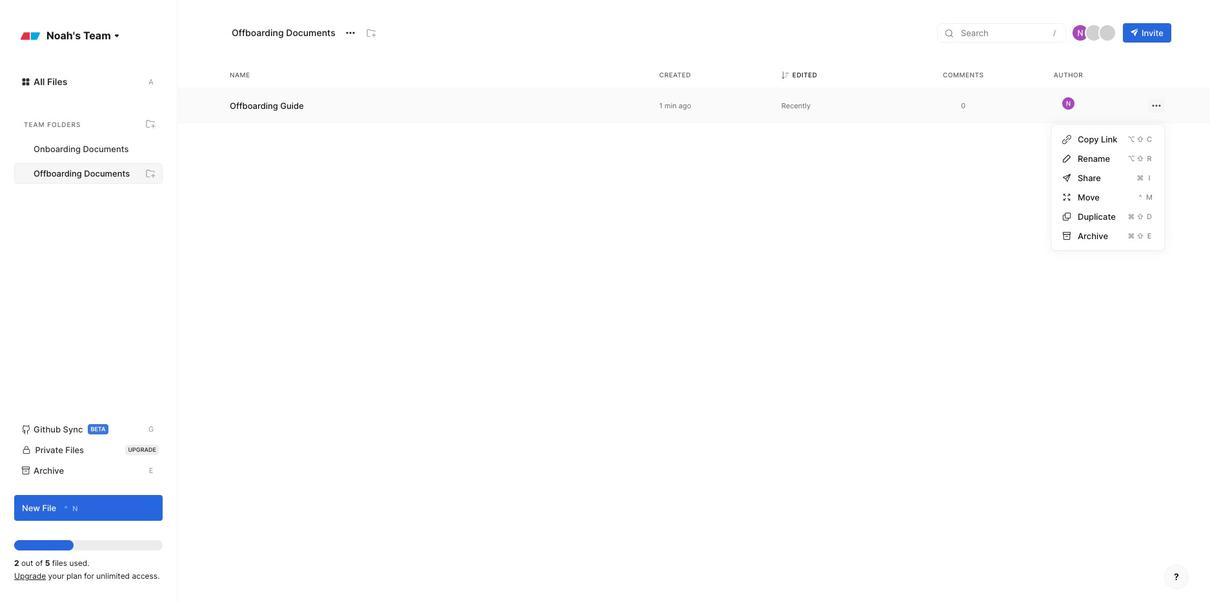 Task type: vqa. For each thing, say whether or not it's contained in the screenshot.
⌥
yes



Task type: locate. For each thing, give the bounding box(es) containing it.
0 vertical spatial documents
[[286, 27, 335, 38]]

1 horizontal spatial offboarding documents
[[232, 27, 335, 38]]

⌥ for copy link
[[1128, 135, 1135, 144]]

archive
[[1078, 231, 1108, 241], [34, 466, 64, 476]]

⌘ ⇧ e
[[1128, 232, 1152, 241]]

offboarding documents up name
[[232, 27, 335, 38]]

2 vertical spatial ⌘
[[1128, 232, 1135, 241]]

⇧ left 'c'
[[1137, 135, 1144, 144]]

0 horizontal spatial offboarding documents
[[34, 168, 130, 179]]

⌥ for rename
[[1128, 154, 1135, 163]]

edited
[[793, 71, 818, 79]]

copy
[[1078, 134, 1099, 145]]

1 vertical spatial archive
[[34, 466, 64, 476]]

⌥ left r
[[1128, 154, 1135, 163]]

offboarding guide
[[230, 100, 304, 111]]

offboarding up name
[[232, 27, 284, 38]]

⇧
[[1137, 135, 1144, 144], [1137, 154, 1144, 163], [1137, 212, 1144, 221], [1137, 232, 1144, 241]]

? button
[[1164, 565, 1189, 590]]

i
[[1149, 174, 1151, 183]]

1 vertical spatial files
[[65, 445, 84, 456]]

team left folders
[[24, 121, 45, 128]]

^
[[1139, 193, 1142, 202], [64, 505, 68, 514]]

2 vertical spatial offboarding
[[34, 168, 82, 179]]

0 vertical spatial offboarding documents
[[232, 27, 335, 38]]

documents for offboarding documents button
[[84, 168, 130, 179]]

e
[[1147, 232, 1152, 241], [149, 467, 153, 476]]

0 vertical spatial team
[[83, 29, 111, 42]]

⌥ ⇧ r
[[1128, 154, 1152, 163]]

guide
[[280, 100, 304, 111]]

offboarding documents down 'onboarding documents'
[[34, 168, 130, 179]]

⇧ for copy link
[[1137, 135, 1144, 144]]

1 vertical spatial ^
[[64, 505, 68, 514]]

c
[[1147, 135, 1152, 144]]

r
[[1147, 154, 1152, 163]]

all
[[34, 76, 45, 87]]

files
[[52, 559, 67, 569]]

⌘ left i
[[1137, 174, 1144, 183]]

⌘ down ⌘ ⇧ d on the top right
[[1128, 232, 1135, 241]]

1 vertical spatial ⌘
[[1128, 212, 1135, 221]]

files right all
[[47, 76, 67, 87]]

files down sync
[[65, 445, 84, 456]]

github
[[34, 425, 61, 435]]

documents inside button
[[84, 168, 130, 179]]

2 ⌥ from the top
[[1128, 154, 1135, 163]]

^ left m
[[1139, 193, 1142, 202]]

4 ⇧ from the top
[[1137, 232, 1144, 241]]

documents
[[286, 27, 335, 38], [83, 144, 129, 154], [84, 168, 130, 179]]

1 vertical spatial documents
[[83, 144, 129, 154]]

1 horizontal spatial archive
[[1078, 231, 1108, 241]]

0 vertical spatial offboarding
[[232, 27, 284, 38]]

1 horizontal spatial ^
[[1139, 193, 1142, 202]]

1 ⇧ from the top
[[1137, 135, 1144, 144]]

0 vertical spatial files
[[47, 76, 67, 87]]

archive down duplicate
[[1078, 231, 1108, 241]]

rename
[[1078, 154, 1110, 164]]

new
[[22, 503, 40, 514]]

0 horizontal spatial e
[[149, 467, 153, 476]]

1 horizontal spatial team
[[83, 29, 111, 42]]

upgrade
[[14, 572, 46, 582]]

documents inside 'button'
[[83, 144, 129, 154]]

⌥ left 'c'
[[1128, 135, 1135, 144]]

all files
[[34, 76, 67, 87]]

d
[[1147, 212, 1152, 221]]

e down upgrade
[[149, 467, 153, 476]]

team folders
[[24, 121, 81, 128]]

offboarding down name
[[230, 100, 278, 111]]

noah's team button
[[14, 23, 130, 48]]

1 vertical spatial offboarding documents
[[34, 168, 130, 179]]

0 vertical spatial archive
[[1078, 231, 1108, 241]]

sync
[[63, 425, 83, 435]]

1 vertical spatial ⌥
[[1128, 154, 1135, 163]]

⌥
[[1128, 135, 1135, 144], [1128, 154, 1135, 163]]

⇧ for rename
[[1137, 154, 1144, 163]]

share
[[1078, 173, 1101, 183]]

⇧ down ⌘ ⇧ d on the top right
[[1137, 232, 1144, 241]]

⌘ for archive
[[1128, 232, 1135, 241]]

0
[[961, 101, 966, 110]]

offboarding inside button
[[34, 168, 82, 179]]

2 ⇧ from the top
[[1137, 154, 1144, 163]]

team
[[83, 29, 111, 42], [24, 121, 45, 128]]

⇧ left d
[[1137, 212, 1144, 221]]

a
[[149, 77, 153, 86]]

3 ⇧ from the top
[[1137, 212, 1144, 221]]

n
[[72, 505, 78, 514]]

files
[[47, 76, 67, 87], [65, 445, 84, 456]]

team right noah's
[[83, 29, 111, 42]]

1 vertical spatial e
[[149, 467, 153, 476]]

0 vertical spatial ^
[[1139, 193, 1142, 202]]

offboarding down onboarding
[[34, 168, 82, 179]]

0 vertical spatial ⌥
[[1128, 135, 1135, 144]]

2 out of 5 files used. upgrade your plan for unlimited access.
[[14, 559, 160, 582]]

author
[[1054, 71, 1083, 79]]

offboarding documents
[[232, 27, 335, 38], [34, 168, 130, 179]]

2 vertical spatial documents
[[84, 168, 130, 179]]

^ left n
[[64, 505, 68, 514]]

out
[[21, 559, 33, 569]]

e down d
[[1147, 232, 1152, 241]]

onboarding documents
[[34, 144, 129, 154]]

1 horizontal spatial e
[[1147, 232, 1152, 241]]

created
[[659, 71, 691, 79]]

0 horizontal spatial ^
[[64, 505, 68, 514]]

1 vertical spatial team
[[24, 121, 45, 128]]

upgrade button
[[14, 572, 46, 582]]

1
[[659, 101, 663, 110]]

1 ⌥ from the top
[[1128, 135, 1135, 144]]

⇧ left r
[[1137, 154, 1144, 163]]

⌘ left d
[[1128, 212, 1135, 221]]

team inside button
[[83, 29, 111, 42]]

0 vertical spatial e
[[1147, 232, 1152, 241]]

offboarding
[[232, 27, 284, 38], [230, 100, 278, 111], [34, 168, 82, 179]]

⌘
[[1137, 174, 1144, 183], [1128, 212, 1135, 221], [1128, 232, 1135, 241]]

archive down private
[[34, 466, 64, 476]]



Task type: describe. For each thing, give the bounding box(es) containing it.
for
[[84, 572, 94, 582]]

⌥ ⇧ c
[[1128, 135, 1152, 144]]

documents for onboarding documents 'button' at the top left of page
[[83, 144, 129, 154]]

folders
[[47, 121, 81, 128]]

invite button
[[1123, 23, 1172, 43]]

plan
[[66, 572, 82, 582]]

access.
[[132, 572, 160, 582]]

min
[[665, 101, 677, 110]]

comments
[[943, 71, 984, 79]]

files for all files
[[47, 76, 67, 87]]

link
[[1101, 134, 1118, 145]]

upgrade
[[128, 447, 156, 454]]

github sync
[[34, 425, 83, 435]]

Search  text field
[[960, 27, 1058, 39]]

of
[[35, 559, 43, 569]]

0 horizontal spatial team
[[24, 121, 45, 128]]

name
[[230, 71, 250, 79]]

copy link
[[1078, 134, 1118, 145]]

new file
[[22, 503, 56, 514]]

recently
[[782, 101, 811, 110]]

files for private files
[[65, 445, 84, 456]]

^ m
[[1139, 193, 1153, 202]]

unlimited
[[96, 572, 130, 582]]

1 vertical spatial offboarding
[[230, 100, 278, 111]]

ago
[[679, 101, 691, 110]]

noah's team
[[46, 29, 111, 42]]

private files
[[35, 445, 84, 456]]

offboarding documents inside offboarding documents button
[[34, 168, 130, 179]]

onboarding
[[34, 144, 81, 154]]

used.
[[69, 559, 89, 569]]

beta
[[91, 426, 106, 433]]

noah's
[[46, 29, 81, 42]]

g
[[148, 425, 154, 434]]

5
[[45, 559, 50, 569]]

move
[[1078, 192, 1100, 203]]

m
[[1146, 193, 1153, 202]]

^ n
[[64, 505, 78, 514]]

0 horizontal spatial archive
[[34, 466, 64, 476]]

onboarding documents button
[[14, 139, 163, 159]]

1 min ago
[[659, 101, 691, 110]]

?
[[1174, 572, 1179, 583]]

⌘ ⇧ d
[[1128, 212, 1152, 221]]

^ for ^ m
[[1139, 193, 1142, 202]]

⇧ for duplicate
[[1137, 212, 1144, 221]]

offboarding documents button
[[14, 163, 163, 184]]

your
[[48, 572, 64, 582]]

^ for ^ n
[[64, 505, 68, 514]]

0 vertical spatial ⌘
[[1137, 174, 1144, 183]]

invite
[[1142, 27, 1164, 38]]

⇧ for archive
[[1137, 232, 1144, 241]]

private
[[35, 445, 63, 456]]

file
[[42, 503, 56, 514]]

⌘ i
[[1137, 174, 1151, 183]]

duplicate
[[1078, 212, 1116, 222]]

⌘ for duplicate
[[1128, 212, 1135, 221]]

2
[[14, 559, 19, 569]]



